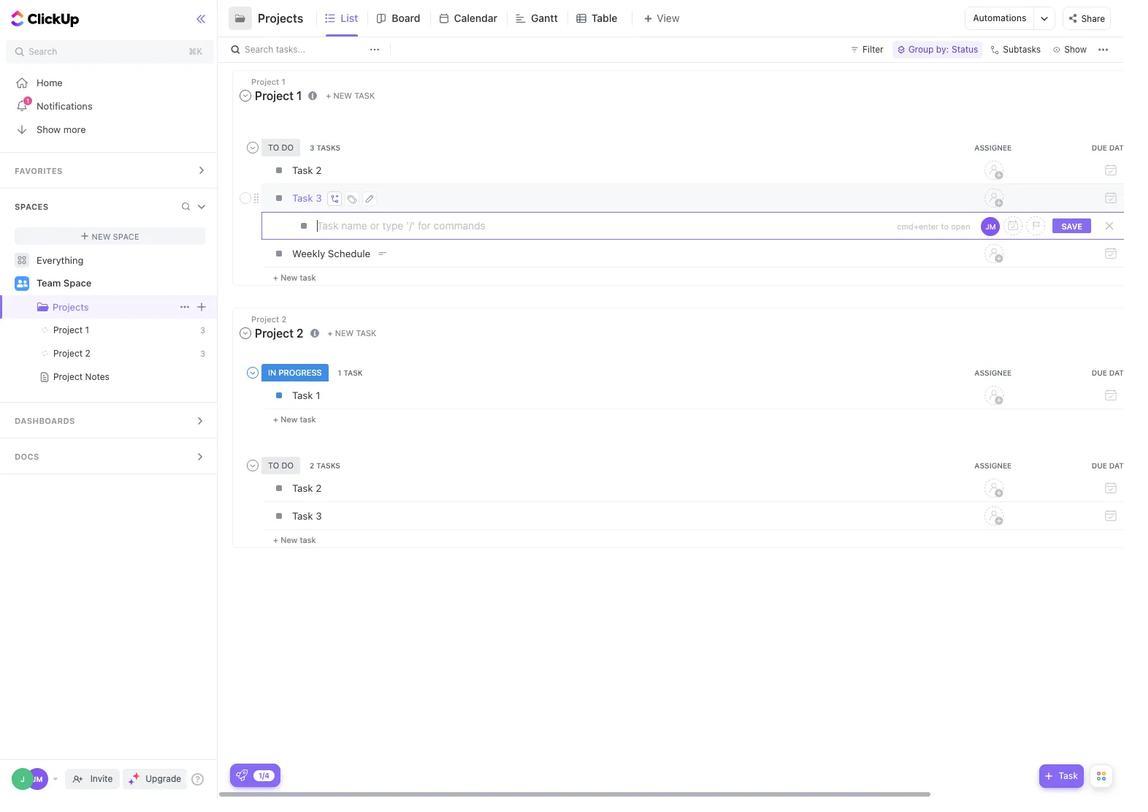 Task type: describe. For each thing, give the bounding box(es) containing it.
project for project notes link
[[53, 371, 83, 382]]

0 vertical spatial project 1
[[251, 77, 286, 86]]

home link
[[0, 71, 220, 94]]

date for 1 task
[[1110, 368, 1125, 377]]

set priority element
[[1027, 216, 1046, 235]]

cmd+enter to open
[[898, 221, 971, 230]]

board
[[392, 12, 421, 24]]

search tasks...
[[245, 44, 306, 55]]

gantt
[[531, 12, 558, 24]]

automations
[[974, 12, 1027, 23]]

automations button
[[967, 7, 1035, 29]]

projects button
[[252, 2, 304, 34]]

dropdown menu image
[[197, 302, 206, 311]]

number of unseen notifications note
[[23, 96, 33, 106]]

3 tasks button
[[308, 143, 346, 152]]

onboarding checklist button element
[[236, 770, 248, 781]]

upgrade link
[[123, 769, 187, 789]]

team space link
[[37, 272, 207, 295]]

table link
[[592, 0, 624, 37]]

new right list info image
[[334, 91, 352, 100]]

gantt link
[[531, 0, 564, 37]]

calendar link
[[454, 0, 504, 37]]

1 inside dropdown button
[[297, 89, 302, 102]]

spaces
[[15, 202, 49, 211]]

sparkle svg 1 image
[[133, 773, 141, 780]]

view
[[657, 12, 680, 24]]

1 task 3 link from the top
[[289, 185, 933, 210]]

new down weekly on the left of the page
[[281, 272, 298, 282]]

j
[[21, 775, 25, 784]]

due date button for 1 task
[[1054, 368, 1125, 377]]

assignee button for 3 tasks
[[937, 143, 1054, 152]]

1/4
[[259, 771, 270, 780]]

1 task button
[[336, 368, 368, 377]]

project 1 for project 1 link
[[53, 325, 89, 336]]

assignee for 3 tasks
[[975, 143, 1013, 152]]

tasks for 2 tasks
[[317, 461, 341, 470]]

notifications
[[37, 100, 93, 111]]

assignee button for 1 task
[[937, 368, 1054, 377]]

notes
[[85, 371, 110, 382]]

show more
[[37, 123, 86, 135]]

new down task 1 at left
[[281, 414, 298, 424]]

due date for 1 task
[[1093, 368, 1125, 377]]

new right list info icon
[[335, 328, 354, 338]]

team
[[37, 277, 61, 289]]

2 inside sidebar navigation
[[85, 348, 90, 359]]

save
[[1062, 221, 1083, 230]]

project 2 for project 2 dropdown button
[[255, 326, 304, 340]]

due date button for 3 tasks
[[1054, 143, 1125, 152]]

task 1
[[292, 389, 320, 401]]

show button
[[1049, 41, 1092, 58]]

by:
[[937, 44, 950, 55]]

search for search tasks...
[[245, 44, 274, 55]]

open
[[952, 221, 971, 230]]

+ new task down weekly on the left of the page
[[273, 272, 316, 282]]

2 tasks
[[310, 461, 341, 470]]

board link
[[392, 0, 427, 37]]

due for 2 tasks
[[1093, 461, 1108, 470]]

show for show more
[[37, 123, 61, 135]]

tasks for 3 tasks
[[317, 143, 341, 152]]

status
[[952, 44, 979, 55]]

Task name or type '/' for commands text field
[[317, 213, 1110, 239]]

+ new task right list info icon
[[328, 328, 377, 338]]

table
[[592, 12, 618, 24]]

task 1 link
[[289, 383, 933, 408]]

due date for 3 tasks
[[1093, 143, 1125, 152]]

j jm
[[21, 775, 43, 784]]

2 inside dropdown button
[[297, 326, 304, 340]]

weekly schedule
[[292, 248, 371, 259]]

3 tasks
[[310, 143, 341, 152]]

task 2 link
[[289, 475, 933, 500]]

+ new task down task 1 at left
[[273, 414, 316, 424]]

project 1 for project 1 dropdown button
[[255, 89, 302, 102]]

onboarding checklist button image
[[236, 770, 248, 781]]

project 2 link
[[0, 342, 191, 365]]

Search tasks... text field
[[245, 39, 366, 60]]

jm inside sidebar navigation
[[32, 775, 43, 784]]

list
[[341, 12, 358, 24]]

assignee for 1 task
[[975, 368, 1013, 377]]

to
[[942, 221, 950, 230]]

‎task 2
[[292, 164, 322, 176]]

due date for 2 tasks
[[1093, 461, 1125, 470]]

project for project 2 dropdown button
[[255, 326, 294, 340]]

due for 1 task
[[1093, 368, 1108, 377]]

user friends image
[[16, 279, 27, 288]]

1 task 3 from the top
[[292, 192, 322, 204]]

tasks...
[[276, 44, 306, 55]]

project 2 button
[[238, 323, 307, 343]]

sparkle svg 2 image
[[129, 779, 134, 785]]



Task type: locate. For each thing, give the bounding box(es) containing it.
1 horizontal spatial show
[[1065, 44, 1088, 55]]

‎task 2 link
[[289, 158, 933, 183]]

0 vertical spatial space
[[113, 231, 139, 241]]

projects inside sidebar navigation
[[53, 301, 89, 313]]

space for team space
[[63, 277, 92, 289]]

project 2 inside project 2 dropdown button
[[255, 326, 304, 340]]

projects link
[[1, 295, 176, 319]]

projects inside button
[[258, 12, 304, 25]]

⌘k
[[189, 46, 203, 57]]

show
[[1065, 44, 1088, 55], [37, 123, 61, 135]]

2 assignee from the top
[[975, 368, 1013, 377]]

team space
[[37, 277, 92, 289]]

1 vertical spatial jm
[[32, 775, 43, 784]]

2 assignee button from the top
[[937, 368, 1054, 377]]

date for 2 tasks
[[1110, 461, 1125, 470]]

1 vertical spatial due date
[[1093, 368, 1125, 377]]

project 2 for project 2 link
[[53, 348, 90, 359]]

projects up search tasks...
[[258, 12, 304, 25]]

0 vertical spatial due
[[1093, 143, 1108, 152]]

space
[[113, 231, 139, 241], [63, 277, 92, 289]]

filter
[[863, 44, 884, 55]]

project notes link
[[0, 365, 191, 389]]

filter button
[[846, 41, 890, 58]]

project 1 button
[[238, 85, 306, 106]]

task 3
[[292, 192, 322, 204], [292, 510, 322, 522]]

1 vertical spatial project 2
[[255, 326, 304, 340]]

1 due date button from the top
[[1054, 143, 1125, 152]]

project 1 link
[[0, 319, 191, 342]]

2 vertical spatial date
[[1110, 461, 1125, 470]]

search for search
[[29, 46, 57, 57]]

2 vertical spatial due
[[1093, 461, 1108, 470]]

0 vertical spatial task 3 link
[[289, 185, 933, 210]]

1 task
[[338, 368, 363, 377]]

tasks
[[317, 143, 341, 152], [317, 461, 341, 470]]

0 horizontal spatial space
[[63, 277, 92, 289]]

search up home
[[29, 46, 57, 57]]

sidebar navigation
[[0, 0, 221, 798]]

docs
[[15, 452, 39, 461]]

+
[[326, 91, 331, 100], [273, 272, 279, 282], [328, 328, 333, 338], [273, 414, 279, 424], [273, 535, 279, 544]]

search left tasks...
[[245, 44, 274, 55]]

search inside sidebar navigation
[[29, 46, 57, 57]]

weekly schedule link
[[289, 241, 933, 266]]

1 vertical spatial show
[[37, 123, 61, 135]]

2 due date from the top
[[1093, 368, 1125, 377]]

+ new task
[[326, 91, 375, 100], [273, 272, 316, 282], [328, 328, 377, 338], [273, 414, 316, 424], [273, 535, 316, 544]]

0 vertical spatial assignee
[[975, 143, 1013, 152]]

space up 'projects' link
[[63, 277, 92, 289]]

group by: status
[[909, 44, 979, 55]]

3 due from the top
[[1093, 461, 1108, 470]]

2 date from the top
[[1110, 368, 1125, 377]]

0 vertical spatial task 3
[[292, 192, 322, 204]]

1 vertical spatial space
[[63, 277, 92, 289]]

0 vertical spatial show
[[1065, 44, 1088, 55]]

due date button for 2 tasks
[[1054, 461, 1125, 470]]

jm button
[[982, 216, 1001, 236]]

show inside dropdown button
[[1065, 44, 1088, 55]]

new down "task 2"
[[281, 535, 298, 544]]

0 vertical spatial assignee button
[[937, 143, 1054, 152]]

1 vertical spatial projects
[[53, 301, 89, 313]]

2 vertical spatial assignee
[[975, 461, 1013, 470]]

show inside sidebar navigation
[[37, 123, 61, 135]]

set priority image
[[1027, 216, 1046, 235]]

dashboards
[[15, 416, 75, 425]]

jm right j
[[32, 775, 43, 784]]

project 2 inside project 2 link
[[53, 348, 90, 359]]

task 3 down the ‎task 2
[[292, 192, 322, 204]]

1 vertical spatial assignee button
[[937, 368, 1054, 377]]

project for project 1 dropdown button
[[255, 89, 294, 102]]

jm right open
[[986, 222, 997, 230]]

0 horizontal spatial projects
[[53, 301, 89, 313]]

1 assignee from the top
[[975, 143, 1013, 152]]

project 1 inside sidebar navigation
[[53, 325, 89, 336]]

2 vertical spatial assignee button
[[937, 461, 1054, 470]]

3 assignee button from the top
[[937, 461, 1054, 470]]

2 due from the top
[[1093, 368, 1108, 377]]

show for show
[[1065, 44, 1088, 55]]

task
[[292, 192, 313, 204], [292, 389, 313, 401], [292, 482, 313, 494], [292, 510, 313, 522], [1060, 770, 1079, 781]]

assignee button for 2 tasks
[[937, 461, 1054, 470]]

1 vertical spatial task 3
[[292, 510, 322, 522]]

group
[[909, 44, 935, 55]]

task 3 down "task 2"
[[292, 510, 322, 522]]

task 2
[[292, 482, 322, 494]]

project notes
[[53, 371, 110, 382]]

2 due date button from the top
[[1054, 368, 1125, 377]]

tasks up the ‎task 2
[[317, 143, 341, 152]]

show left more
[[37, 123, 61, 135]]

project 1 down search tasks...
[[251, 77, 286, 86]]

home
[[37, 76, 63, 88]]

3 assignee from the top
[[975, 461, 1013, 470]]

0 vertical spatial projects
[[258, 12, 304, 25]]

project inside dropdown button
[[255, 89, 294, 102]]

project
[[251, 77, 279, 86], [255, 89, 294, 102], [251, 314, 279, 324], [53, 325, 83, 336], [255, 326, 294, 340], [53, 348, 83, 359], [53, 371, 83, 382]]

show down the 'share' button
[[1065, 44, 1088, 55]]

weekly
[[292, 248, 325, 259]]

2 task 3 from the top
[[292, 510, 322, 522]]

1 horizontal spatial projects
[[258, 12, 304, 25]]

0 vertical spatial due date button
[[1054, 143, 1125, 152]]

invite
[[90, 773, 113, 784]]

1 vertical spatial assignee
[[975, 368, 1013, 377]]

1 date from the top
[[1110, 143, 1125, 152]]

space up everything link
[[113, 231, 139, 241]]

more
[[63, 123, 86, 135]]

0 vertical spatial project 2
[[251, 314, 287, 324]]

1 tasks from the top
[[317, 143, 341, 152]]

1 due date from the top
[[1093, 143, 1125, 152]]

task
[[355, 91, 375, 100], [300, 272, 316, 282], [356, 328, 377, 338], [344, 368, 363, 377], [300, 414, 316, 424], [300, 535, 316, 544]]

jm inside dropdown button
[[986, 222, 997, 230]]

projects
[[258, 12, 304, 25], [53, 301, 89, 313]]

1 due from the top
[[1093, 143, 1108, 152]]

subtasks
[[1004, 44, 1042, 55]]

1
[[282, 77, 286, 86], [297, 89, 302, 102], [26, 97, 29, 105], [85, 325, 89, 336], [338, 368, 342, 377], [316, 389, 320, 401]]

1 horizontal spatial search
[[245, 44, 274, 55]]

everything
[[37, 254, 84, 266]]

2 vertical spatial due date
[[1093, 461, 1125, 470]]

1 vertical spatial task 3 link
[[289, 503, 933, 528]]

3 date from the top
[[1110, 461, 1125, 470]]

+ new task down "task 2"
[[273, 535, 316, 544]]

project for project 2 link
[[53, 348, 83, 359]]

3 due date button from the top
[[1054, 461, 1125, 470]]

project 1 left list info image
[[255, 89, 302, 102]]

0 vertical spatial due date
[[1093, 143, 1125, 152]]

1 vertical spatial date
[[1110, 368, 1125, 377]]

1 horizontal spatial jm
[[986, 222, 997, 230]]

project 1
[[251, 77, 286, 86], [255, 89, 302, 102], [53, 325, 89, 336]]

due for 3 tasks
[[1093, 143, 1108, 152]]

0 horizontal spatial show
[[37, 123, 61, 135]]

assignee for 2 tasks
[[975, 461, 1013, 470]]

2 tasks button
[[308, 461, 346, 470]]

new inside sidebar navigation
[[92, 231, 111, 241]]

calendar
[[454, 12, 498, 24]]

+ new task right list info image
[[326, 91, 375, 100]]

space for new space
[[113, 231, 139, 241]]

0 vertical spatial date
[[1110, 143, 1125, 152]]

cmd+enter
[[898, 221, 940, 230]]

date
[[1110, 143, 1125, 152], [1110, 368, 1125, 377], [1110, 461, 1125, 470]]

project 2
[[251, 314, 287, 324], [255, 326, 304, 340], [53, 348, 90, 359]]

new up everything link
[[92, 231, 111, 241]]

subtasks button
[[986, 41, 1046, 58]]

date for 3 tasks
[[1110, 143, 1125, 152]]

2 tasks from the top
[[317, 461, 341, 470]]

0 horizontal spatial search
[[29, 46, 57, 57]]

view button
[[633, 9, 685, 27]]

due date
[[1093, 143, 1125, 152], [1093, 368, 1125, 377], [1093, 461, 1125, 470]]

list link
[[341, 0, 364, 37]]

favorites button
[[0, 153, 220, 188]]

2 vertical spatial project 2
[[53, 348, 90, 359]]

new
[[334, 91, 352, 100], [92, 231, 111, 241], [281, 272, 298, 282], [335, 328, 354, 338], [281, 414, 298, 424], [281, 535, 298, 544]]

tasks up "task 2"
[[317, 461, 341, 470]]

jm
[[986, 222, 997, 230], [32, 775, 43, 784]]

0 vertical spatial jm
[[986, 222, 997, 230]]

everything link
[[0, 249, 220, 272]]

upgrade
[[146, 773, 181, 784]]

2 task 3 link from the top
[[289, 503, 933, 528]]

0 horizontal spatial jm
[[32, 775, 43, 784]]

share
[[1082, 13, 1106, 24]]

project for project 1 link
[[53, 325, 83, 336]]

3 due date from the top
[[1093, 461, 1125, 470]]

task 3 link down ‎task 2 link
[[289, 185, 933, 210]]

1 vertical spatial tasks
[[317, 461, 341, 470]]

2
[[316, 164, 322, 176], [282, 314, 287, 324], [297, 326, 304, 340], [85, 348, 90, 359], [310, 461, 315, 470], [316, 482, 322, 494]]

2 vertical spatial due date button
[[1054, 461, 1125, 470]]

list info image
[[309, 91, 317, 100]]

task 3 link down task 2 link
[[289, 503, 933, 528]]

1 vertical spatial project 1
[[255, 89, 302, 102]]

1 assignee button from the top
[[937, 143, 1054, 152]]

assignee button
[[937, 143, 1054, 152], [937, 368, 1054, 377], [937, 461, 1054, 470]]

‎task
[[292, 164, 313, 176]]

0 vertical spatial tasks
[[317, 143, 341, 152]]

2 vertical spatial project 1
[[53, 325, 89, 336]]

1 vertical spatial due
[[1093, 368, 1108, 377]]

1 horizontal spatial space
[[113, 231, 139, 241]]

schedule
[[328, 248, 371, 259]]

assignee
[[975, 143, 1013, 152], [975, 368, 1013, 377], [975, 461, 1013, 470]]

due date button
[[1054, 143, 1125, 152], [1054, 368, 1125, 377], [1054, 461, 1125, 470]]

1 inside number of unseen notifications note
[[26, 97, 29, 105]]

1 vertical spatial due date button
[[1054, 368, 1125, 377]]

search
[[245, 44, 274, 55], [29, 46, 57, 57]]

project inside dropdown button
[[255, 326, 294, 340]]

favorites
[[15, 166, 63, 175]]

project 1 down 'projects' link
[[53, 325, 89, 336]]

project 1 inside dropdown button
[[255, 89, 302, 102]]

new space
[[92, 231, 139, 241]]

list info image
[[310, 329, 319, 337]]

projects down team space
[[53, 301, 89, 313]]

share button
[[1064, 7, 1112, 30]]



Task type: vqa. For each thing, say whether or not it's contained in the screenshot.
List
yes



